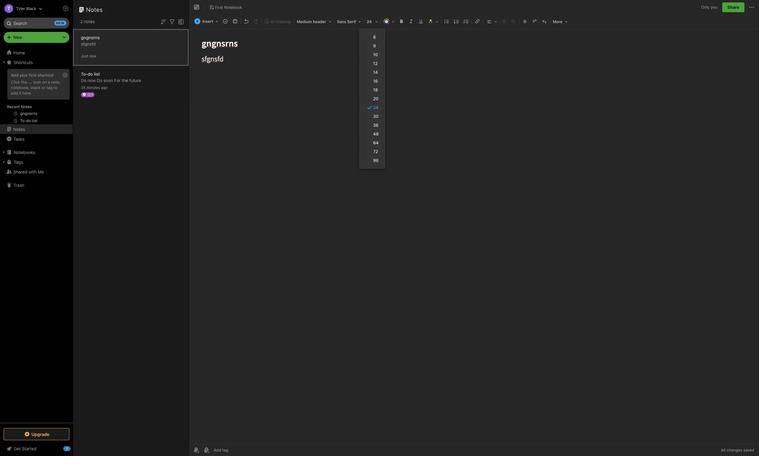 Task type: vqa. For each thing, say whether or not it's contained in the screenshot.
"cell" for Just now
no



Task type: describe. For each thing, give the bounding box(es) containing it.
shortcut
[[38, 73, 54, 78]]

shortcuts
[[14, 60, 33, 65]]

medium
[[297, 19, 312, 24]]

48 link
[[360, 130, 385, 138]]

shared
[[13, 169, 27, 175]]

task image
[[221, 17, 230, 26]]

more actions image
[[749, 4, 756, 11]]

10
[[373, 52, 378, 57]]

to-do list do now do soon for the future
[[81, 71, 141, 83]]

sans
[[337, 19, 346, 24]]

Help and Learning task checklist field
[[0, 445, 73, 454]]

insert link image
[[474, 17, 482, 26]]

expand note image
[[193, 4, 201, 11]]

tree containing home
[[0, 48, 73, 423]]

the inside to-do list do now do soon for the future
[[122, 78, 128, 83]]

Add filters field
[[169, 18, 176, 25]]

16 link
[[360, 77, 385, 86]]

home link
[[0, 48, 73, 58]]

Heading level field
[[295, 17, 334, 26]]

first notebook button
[[208, 3, 244, 12]]

More actions field
[[749, 2, 756, 12]]

1 do from the left
[[81, 78, 86, 83]]

it
[[19, 91, 21, 96]]

dropdown list menu
[[360, 33, 385, 165]]

subscript image
[[541, 17, 549, 26]]

Search text field
[[8, 18, 65, 29]]

tags
[[14, 160, 23, 165]]

here.
[[22, 91, 32, 96]]

expand tags image
[[2, 160, 6, 165]]

now inside to-do list do now do soon for the future
[[88, 78, 96, 83]]

2
[[80, 19, 83, 24]]

icon
[[33, 80, 41, 85]]

click
[[11, 80, 20, 85]]

notes inside "link"
[[13, 127, 25, 132]]

all
[[722, 448, 726, 453]]

7
[[66, 447, 68, 451]]

2 notes
[[80, 19, 95, 24]]

saved
[[744, 448, 755, 453]]

first notebook
[[215, 5, 242, 10]]

strikethrough image
[[521, 17, 530, 26]]

add
[[11, 91, 18, 96]]

More field
[[551, 17, 570, 26]]

stack
[[31, 85, 41, 90]]

first
[[215, 5, 223, 10]]

72 link
[[360, 147, 385, 156]]

numbered list image
[[453, 17, 461, 26]]

first
[[29, 73, 37, 78]]

2 do from the left
[[97, 78, 102, 83]]

share
[[728, 5, 740, 10]]

get
[[14, 447, 21, 452]]

notes link
[[0, 124, 73, 134]]

checklist image
[[462, 17, 471, 26]]

9 link
[[360, 41, 385, 50]]

8 link
[[360, 33, 385, 41]]

14 link
[[360, 68, 385, 77]]

gngnsrns sfgnsfd
[[81, 35, 100, 46]]

expand notebooks image
[[2, 150, 6, 155]]

Note Editor text field
[[189, 29, 760, 444]]

trash link
[[0, 180, 73, 190]]

12
[[373, 61, 378, 66]]

30 link
[[360, 112, 385, 121]]

72
[[373, 149, 378, 154]]

10 link
[[360, 50, 385, 59]]

new button
[[4, 32, 69, 43]]

recent
[[7, 104, 20, 109]]

medium header
[[297, 19, 326, 24]]

shortcuts button
[[0, 58, 73, 67]]

get started
[[14, 447, 36, 452]]

superscript image
[[531, 17, 539, 26]]

to-
[[81, 71, 88, 77]]

click to collapse image
[[71, 446, 75, 453]]

96
[[373, 158, 379, 163]]

to
[[54, 85, 57, 90]]

just
[[81, 54, 88, 58]]

underline image
[[417, 17, 425, 26]]

notebooks link
[[0, 148, 73, 157]]

1 vertical spatial notes
[[21, 104, 32, 109]]

home
[[13, 50, 25, 55]]

Insert field
[[193, 17, 220, 26]]

started
[[22, 447, 36, 452]]

soon
[[104, 78, 113, 83]]

add your first shortcut
[[11, 73, 54, 78]]

0 horizontal spatial the
[[21, 80, 27, 85]]

24 link
[[360, 103, 385, 112]]

group inside 'tree'
[[0, 67, 73, 127]]

18 link
[[360, 86, 385, 94]]

Font size field
[[365, 17, 380, 26]]

bold image
[[397, 17, 406, 26]]

24 inside field
[[367, 19, 372, 24]]

...
[[28, 80, 32, 85]]

add
[[11, 73, 18, 78]]

shared with me link
[[0, 167, 73, 177]]

Highlight field
[[426, 17, 441, 26]]

8
[[373, 34, 376, 40]]

Add tag field
[[213, 448, 259, 453]]

notebooks
[[14, 150, 35, 155]]

64
[[373, 140, 379, 145]]



Task type: locate. For each thing, give the bounding box(es) containing it.
minutes
[[87, 85, 100, 90]]

just now
[[81, 54, 96, 58]]

now
[[89, 54, 96, 58], [88, 78, 96, 83]]

share button
[[723, 2, 745, 12]]

notes
[[84, 19, 95, 24]]

do
[[88, 71, 93, 77]]

italic image
[[407, 17, 416, 26]]

Alignment field
[[484, 17, 499, 26]]

group containing add your first shortcut
[[0, 67, 73, 127]]

note window element
[[189, 0, 760, 457]]

for
[[114, 78, 121, 83]]

future
[[129, 78, 141, 83]]

1 horizontal spatial 24
[[373, 105, 379, 110]]

96 link
[[360, 156, 385, 165]]

24 down 20
[[373, 105, 379, 110]]

new
[[56, 21, 65, 25]]

a
[[48, 80, 50, 85]]

note,
[[51, 80, 60, 85]]

upgrade
[[31, 432, 50, 438]]

View options field
[[176, 18, 185, 25]]

now down do
[[88, 78, 96, 83]]

notes right recent
[[21, 104, 32, 109]]

list
[[94, 71, 100, 77]]

changes
[[727, 448, 743, 453]]

16
[[373, 79, 378, 84]]

you
[[711, 5, 718, 10]]

tyler black
[[16, 6, 36, 11]]

upgrade button
[[4, 429, 69, 441]]

Font family field
[[335, 17, 363, 26]]

click the ...
[[11, 80, 32, 85]]

48
[[373, 131, 379, 137]]

undo image
[[242, 17, 251, 26]]

24 up 8 link
[[367, 19, 372, 24]]

0 vertical spatial 24
[[367, 19, 372, 24]]

all changes saved
[[722, 448, 755, 453]]

1 vertical spatial 24
[[373, 105, 379, 110]]

0 horizontal spatial do
[[81, 78, 86, 83]]

30
[[373, 114, 379, 119]]

or
[[42, 85, 45, 90]]

notes up 'tasks'
[[13, 127, 25, 132]]

tags button
[[0, 157, 73, 167]]

now right just
[[89, 54, 96, 58]]

me
[[38, 169, 44, 175]]

icon on a note, notebook, stack or tag to add it here.
[[11, 80, 60, 96]]

tree
[[0, 48, 73, 423]]

8 9 10
[[373, 34, 378, 57]]

Font color field
[[382, 17, 397, 26]]

do
[[81, 78, 86, 83], [97, 78, 102, 83]]

0 vertical spatial now
[[89, 54, 96, 58]]

add tag image
[[203, 447, 210, 454]]

9
[[373, 43, 376, 48]]

36
[[373, 123, 379, 128]]

35
[[81, 85, 86, 90]]

Sort options field
[[160, 18, 167, 25]]

new
[[13, 35, 22, 40]]

1 horizontal spatial do
[[97, 78, 102, 83]]

the right for
[[122, 78, 128, 83]]

sans serif
[[337, 19, 356, 24]]

36 link
[[360, 121, 385, 130]]

notebook,
[[11, 85, 29, 90]]

2 vertical spatial notes
[[13, 127, 25, 132]]

shared with me
[[13, 169, 44, 175]]

more
[[553, 19, 563, 24]]

14
[[373, 70, 378, 75]]

24 inside dropdown list "menu"
[[373, 105, 379, 110]]

recent notes
[[7, 104, 32, 109]]

0 horizontal spatial 24
[[367, 19, 372, 24]]

ago
[[101, 85, 108, 90]]

1 vertical spatial now
[[88, 78, 96, 83]]

serif
[[347, 19, 356, 24]]

12 link
[[360, 59, 385, 68]]

add filters image
[[169, 18, 176, 25]]

do down list
[[97, 78, 102, 83]]

your
[[20, 73, 28, 78]]

header
[[313, 19, 326, 24]]

35 minutes ago
[[81, 85, 108, 90]]

trash
[[13, 183, 24, 188]]

bulleted list image
[[443, 17, 451, 26]]

64 link
[[360, 138, 385, 147]]

the left ...
[[21, 80, 27, 85]]

settings image
[[62, 5, 69, 12]]

add a reminder image
[[193, 447, 200, 454]]

0 vertical spatial notes
[[86, 6, 103, 13]]

notebook
[[224, 5, 242, 10]]

calendar event image
[[231, 17, 240, 26]]

insert
[[202, 19, 213, 24]]

notes up notes
[[86, 6, 103, 13]]

1 horizontal spatial the
[[122, 78, 128, 83]]

18
[[373, 87, 378, 93]]

Account field
[[0, 2, 42, 15]]

gngnsrns
[[81, 35, 100, 40]]

tag
[[46, 85, 52, 90]]

0/3
[[88, 92, 93, 97]]

only you
[[702, 5, 718, 10]]

sfgnsfd
[[81, 41, 96, 46]]

tyler
[[16, 6, 25, 11]]

on
[[42, 80, 47, 85]]

tasks button
[[0, 134, 73, 144]]

only
[[702, 5, 710, 10]]

new search field
[[8, 18, 66, 29]]

group
[[0, 67, 73, 127]]

do down to- at top
[[81, 78, 86, 83]]



